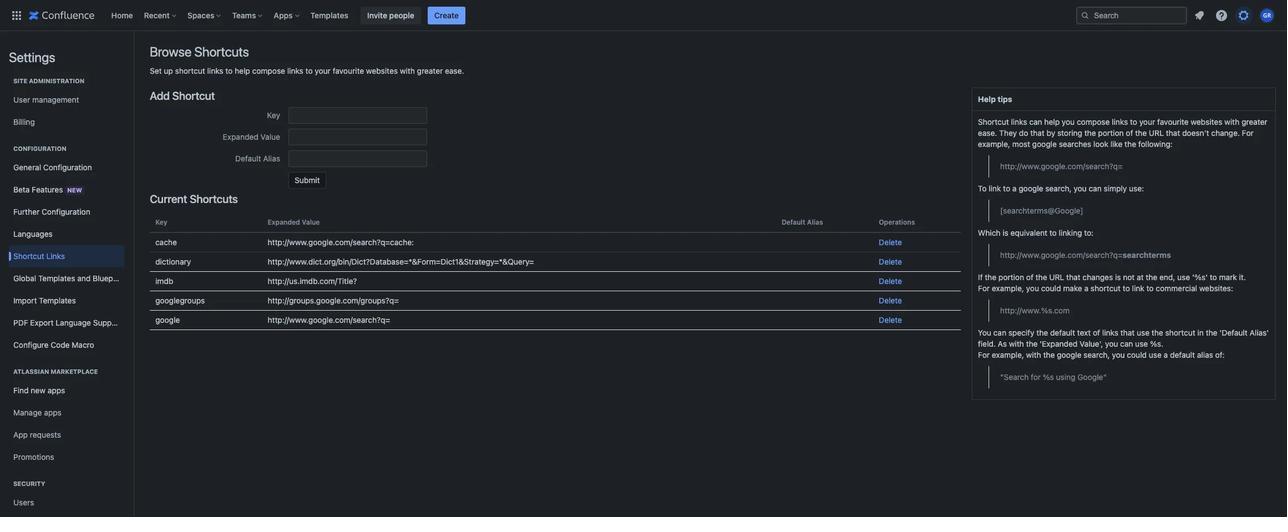 Task type: vqa. For each thing, say whether or not it's contained in the screenshot.
submit
yes



Task type: locate. For each thing, give the bounding box(es) containing it.
site administration
[[13, 77, 84, 84]]

3 delete link from the top
[[879, 276, 903, 286]]

1 horizontal spatial portion
[[1099, 128, 1124, 138]]

None submit
[[289, 172, 326, 189]]

is left not
[[1116, 273, 1121, 282]]

default left alias
[[1171, 350, 1196, 360]]

google
[[1033, 139, 1057, 149], [1019, 184, 1044, 193], [155, 315, 180, 325], [1057, 350, 1082, 360]]

shortcut
[[175, 66, 205, 75], [1091, 284, 1121, 293], [1166, 328, 1196, 337]]

0 vertical spatial could
[[1042, 284, 1062, 293]]

make
[[1064, 284, 1083, 293]]

expanded
[[223, 132, 259, 142], [268, 218, 300, 226]]

templates right apps 'popup button'
[[311, 10, 349, 20]]

of inside shortcut links can help you compose links to your favourite websites with greater ease. they do that by storing the portion of the url that doesn't change. for example, most google searches look like the following:
[[1126, 128, 1134, 138]]

could inside if the portion of the url that changes is not at the end, use '%s' to mark it. for example, you could make a shortcut to link to commercial websites:
[[1042, 284, 1062, 293]]

0 horizontal spatial shortcut
[[13, 251, 44, 261]]

teams
[[232, 10, 256, 20]]

teams button
[[229, 6, 267, 24]]

storing
[[1058, 128, 1083, 138]]

1 delete from the top
[[879, 238, 903, 247]]

1 horizontal spatial help
[[1045, 117, 1060, 127]]

shortcut left "in"
[[1166, 328, 1196, 337]]

0 horizontal spatial of
[[1027, 273, 1034, 282]]

example, down they
[[979, 139, 1011, 149]]

1 vertical spatial templates
[[38, 274, 75, 283]]

delete for http://www.google.com/search?q=
[[879, 315, 903, 325]]

end,
[[1160, 273, 1176, 282]]

to:
[[1085, 228, 1094, 238]]

0 vertical spatial shortcuts
[[194, 44, 249, 59]]

the right "in"
[[1206, 328, 1218, 337]]

add shortcut
[[150, 89, 215, 102]]

search, down value',
[[1084, 350, 1110, 360]]

shortcut inside shortcut links can help you compose links to your favourite websites with greater ease. they do that by storing the portion of the url that doesn't change. for example, most google searches look like the following:
[[979, 117, 1009, 127]]

a inside if the portion of the url that changes is not at the end, use '%s' to mark it. for example, you could make a shortcut to link to commercial websites:
[[1085, 284, 1089, 293]]

which
[[979, 228, 1001, 238]]

the right "like"
[[1125, 139, 1137, 149]]

invite people button
[[361, 6, 421, 24]]

websites up key text box
[[366, 66, 398, 75]]

default alias
[[235, 154, 280, 163], [782, 218, 823, 226]]

0 horizontal spatial link
[[989, 184, 1002, 193]]

invite
[[367, 10, 387, 20]]

can left %s.
[[1121, 339, 1134, 349]]

to link to a google search, you can simply use:
[[979, 184, 1145, 193]]

shortcuts for current shortcuts
[[190, 193, 238, 205]]

delete for http://us.imdb.com/title?
[[879, 276, 903, 286]]

1 vertical spatial url
[[1050, 273, 1065, 282]]

if
[[979, 273, 983, 282]]

that right text
[[1121, 328, 1135, 337]]

1 vertical spatial is
[[1116, 273, 1121, 282]]

alias
[[263, 154, 280, 163], [808, 218, 823, 226]]

alias'
[[1250, 328, 1270, 337]]

confluence image
[[29, 9, 95, 22], [29, 9, 95, 22]]

google inside shortcut links can help you compose links to your favourite websites with greater ease. they do that by storing the portion of the url that doesn't change. for example, most google searches look like the following:
[[1033, 139, 1057, 149]]

0 vertical spatial shortcut
[[172, 89, 215, 102]]

'expanded
[[1040, 339, 1078, 349]]

shortcut for shortcut links can help you compose links to your favourite websites with greater ease. they do that by storing the portion of the url that doesn't change. for example, most google searches look like the following:
[[979, 117, 1009, 127]]

1 vertical spatial alias
[[808, 218, 823, 226]]

%s.
[[1151, 339, 1164, 349]]

shortcut up they
[[979, 117, 1009, 127]]

apps up the requests
[[44, 408, 62, 417]]

can
[[1030, 117, 1043, 127], [1089, 184, 1102, 193], [994, 328, 1007, 337], [1121, 339, 1134, 349]]

1 vertical spatial greater
[[1242, 117, 1268, 127]]

shortcut
[[172, 89, 215, 102], [979, 117, 1009, 127], [13, 251, 44, 261]]

1 vertical spatial could
[[1128, 350, 1147, 360]]

portion right the if
[[999, 273, 1025, 282]]

shortcut down changes
[[1091, 284, 1121, 293]]

0 horizontal spatial is
[[1003, 228, 1009, 238]]

the right at
[[1146, 273, 1158, 282]]

create link
[[428, 6, 466, 24]]

your inside shortcut links can help you compose links to your favourite websites with greater ease. they do that by storing the portion of the url that doesn't change. for example, most google searches look like the following:
[[1140, 117, 1156, 127]]

is inside if the portion of the url that changes is not at the end, use '%s' to mark it. for example, you could make a shortcut to link to commercial websites:
[[1116, 273, 1121, 282]]

5 delete link from the top
[[879, 315, 903, 325]]

0 horizontal spatial value
[[261, 132, 280, 142]]

app requests link
[[9, 424, 124, 446]]

0 horizontal spatial favourite
[[333, 66, 364, 75]]

ease.
[[445, 66, 464, 75], [979, 128, 998, 138]]

1 horizontal spatial expanded
[[268, 218, 300, 226]]

link right to
[[989, 184, 1002, 193]]

0 vertical spatial favourite
[[333, 66, 364, 75]]

1 horizontal spatial greater
[[1242, 117, 1268, 127]]

import templates
[[13, 296, 76, 305]]

portion
[[1099, 128, 1124, 138], [999, 273, 1025, 282]]

1 horizontal spatial compose
[[1077, 117, 1110, 127]]

1 horizontal spatial of
[[1093, 328, 1101, 337]]

2 vertical spatial for
[[979, 350, 990, 360]]

for down the if
[[979, 284, 990, 293]]

for right change. at the right top of the page
[[1243, 128, 1254, 138]]

1 vertical spatial search,
[[1084, 350, 1110, 360]]

the down 'expanded at the right of page
[[1044, 350, 1055, 360]]

1 vertical spatial expanded value
[[268, 218, 320, 226]]

of
[[1126, 128, 1134, 138], [1027, 273, 1034, 282], [1093, 328, 1101, 337]]

set
[[150, 66, 162, 75]]

help up by
[[1045, 117, 1060, 127]]

for inside 'you can specify the default text of links that use the shortcut in the 'default alias' field.  as with the 'expanded value', you can use %s. for example, with the google search, you could use a default alias of:'
[[979, 350, 990, 360]]

0 vertical spatial default
[[235, 154, 261, 163]]

add
[[150, 89, 170, 102]]

0 vertical spatial for
[[1243, 128, 1254, 138]]

you can specify the default text of links that use the shortcut in the 'default alias' field.  as with the 'expanded value', you can use %s. for example, with the google search, you could use a default alias of:
[[979, 328, 1270, 360]]

1 delete link from the top
[[879, 238, 903, 247]]

configure code macro
[[13, 340, 94, 350]]

favourite
[[333, 66, 364, 75], [1158, 117, 1189, 127]]

2 vertical spatial templates
[[39, 296, 76, 305]]

Default Alias text field
[[289, 150, 427, 167]]

websites inside shortcut links can help you compose links to your favourite websites with greater ease. they do that by storing the portion of the url that doesn't change. for example, most google searches look like the following:
[[1191, 117, 1223, 127]]

4 delete from the top
[[879, 296, 903, 305]]

shortcut right add
[[172, 89, 215, 102]]

0 horizontal spatial alias
[[263, 154, 280, 163]]

0 vertical spatial a
[[1013, 184, 1017, 193]]

1 vertical spatial for
[[979, 284, 990, 293]]

1 horizontal spatial websites
[[1191, 117, 1223, 127]]

banner
[[0, 0, 1288, 31]]

http://www.dict.org/bin/dict?database=*&form=dict1&strategy=*&query=
[[268, 257, 534, 266]]

0 vertical spatial alias
[[263, 154, 280, 163]]

shortcut links
[[13, 251, 65, 261]]

value
[[261, 132, 280, 142], [302, 218, 320, 226]]

1 vertical spatial portion
[[999, 273, 1025, 282]]

0 vertical spatial default
[[1051, 328, 1076, 337]]

1 horizontal spatial a
[[1085, 284, 1089, 293]]

0 vertical spatial of
[[1126, 128, 1134, 138]]

link
[[989, 184, 1002, 193], [1133, 284, 1145, 293]]

global element
[[7, 0, 1075, 31]]

0 vertical spatial example,
[[979, 139, 1011, 149]]

google"
[[1078, 372, 1107, 382]]

blueprints
[[93, 274, 129, 283]]

security group
[[9, 468, 124, 517]]

1 vertical spatial your
[[1140, 117, 1156, 127]]

0 vertical spatial link
[[989, 184, 1002, 193]]

Key text field
[[289, 107, 427, 124]]

for down field.
[[979, 350, 990, 360]]

can up most
[[1030, 117, 1043, 127]]

apps right new
[[48, 386, 65, 395]]

management
[[32, 95, 79, 104]]

"search
[[1001, 372, 1029, 382]]

portion inside if the portion of the url that changes is not at the end, use '%s' to mark it. for example, you could make a shortcut to link to commercial websites:
[[999, 273, 1025, 282]]

shortcut inside configuration group
[[13, 251, 44, 261]]

a left alias
[[1164, 350, 1169, 360]]

specify
[[1009, 328, 1035, 337]]

templates down links
[[38, 274, 75, 283]]

configuration for further
[[42, 207, 90, 216]]

2 vertical spatial example,
[[992, 350, 1025, 360]]

default up 'expanded at the right of page
[[1051, 328, 1076, 337]]

1 vertical spatial shortcuts
[[190, 193, 238, 205]]

1 vertical spatial websites
[[1191, 117, 1223, 127]]

pdf export language support
[[13, 318, 122, 327]]

example,
[[979, 139, 1011, 149], [992, 284, 1025, 293], [992, 350, 1025, 360]]

1 vertical spatial default
[[782, 218, 806, 226]]

2 horizontal spatial of
[[1126, 128, 1134, 138]]

favourite up key text box
[[333, 66, 364, 75]]

use:
[[1130, 184, 1145, 193]]

with inside shortcut links can help you compose links to your favourite websites with greater ease. they do that by storing the portion of the url that doesn't change. for example, most google searches look like the following:
[[1225, 117, 1240, 127]]

google inside 'you can specify the default text of links that use the shortcut in the 'default alias' field.  as with the 'expanded value', you can use %s. for example, with the google search, you could use a default alias of:'
[[1057, 350, 1082, 360]]

settings icon image
[[1238, 9, 1251, 22]]

0 vertical spatial shortcut
[[175, 66, 205, 75]]

1 horizontal spatial favourite
[[1158, 117, 1189, 127]]

0 horizontal spatial shortcut
[[175, 66, 205, 75]]

if the portion of the url that changes is not at the end, use '%s' to mark it. for example, you could make a shortcut to link to commercial websites:
[[979, 273, 1247, 293]]

you inside if the portion of the url that changes is not at the end, use '%s' to mark it. for example, you could make a shortcut to link to commercial websites:
[[1027, 284, 1040, 293]]

2 delete from the top
[[879, 257, 903, 266]]

the up following:
[[1136, 128, 1147, 138]]

0 vertical spatial search,
[[1046, 184, 1072, 193]]

further configuration
[[13, 207, 90, 216]]

1 horizontal spatial shortcut
[[1091, 284, 1121, 293]]

3 delete from the top
[[879, 276, 903, 286]]

templates for global templates and blueprints
[[38, 274, 75, 283]]

google up [searchterms@google]
[[1019, 184, 1044, 193]]

shortcuts
[[194, 44, 249, 59], [190, 193, 238, 205]]

0 vertical spatial portion
[[1099, 128, 1124, 138]]

example, inside if the portion of the url that changes is not at the end, use '%s' to mark it. for example, you could make a shortcut to link to commercial websites:
[[992, 284, 1025, 293]]

4 delete link from the top
[[879, 296, 903, 305]]

2 vertical spatial shortcut
[[13, 251, 44, 261]]

of inside 'you can specify the default text of links that use the shortcut in the 'default alias' field.  as with the 'expanded value', you can use %s. for example, with the google search, you could use a default alias of:'
[[1093, 328, 1101, 337]]

cache
[[155, 238, 177, 247]]

0 vertical spatial is
[[1003, 228, 1009, 238]]

google down by
[[1033, 139, 1057, 149]]

5 delete from the top
[[879, 315, 903, 325]]

0 horizontal spatial default alias
[[235, 154, 280, 163]]

http://www.google.com/search?q= up to link to a google search, you can simply use:
[[1001, 162, 1123, 171]]

configuration up general
[[13, 145, 66, 152]]

shortcut down browse shortcuts
[[175, 66, 205, 75]]

key
[[267, 110, 280, 120], [155, 218, 167, 226]]

is right which
[[1003, 228, 1009, 238]]

language
[[56, 318, 91, 327]]

0 horizontal spatial search,
[[1046, 184, 1072, 193]]

use
[[1178, 273, 1191, 282], [1137, 328, 1150, 337], [1136, 339, 1149, 349], [1149, 350, 1162, 360]]

that inside if the portion of the url that changes is not at the end, use '%s' to mark it. for example, you could make a shortcut to link to commercial websites:
[[1067, 273, 1081, 282]]

http://www.google.com/search?q= down linking
[[1001, 250, 1123, 260]]

1 horizontal spatial ease.
[[979, 128, 998, 138]]

users link
[[9, 492, 124, 514]]

1 horizontal spatial search,
[[1084, 350, 1110, 360]]

google down googlegroups
[[155, 315, 180, 325]]

0 horizontal spatial greater
[[417, 66, 443, 75]]

that
[[1031, 128, 1045, 138], [1167, 128, 1181, 138], [1067, 273, 1081, 282], [1121, 328, 1135, 337]]

url up make
[[1050, 273, 1065, 282]]

that up make
[[1067, 273, 1081, 282]]

0 horizontal spatial help
[[235, 66, 250, 75]]

Expanded Value text field
[[289, 129, 427, 145]]

0 vertical spatial apps
[[48, 386, 65, 395]]

change.
[[1212, 128, 1241, 138]]

1 vertical spatial default alias
[[782, 218, 823, 226]]

example, up "http://www.%s.com"
[[992, 284, 1025, 293]]

google down 'expanded at the right of page
[[1057, 350, 1082, 360]]

configuration up the languages link
[[42, 207, 90, 216]]

websites
[[366, 66, 398, 75], [1191, 117, 1223, 127]]

invite people
[[367, 10, 414, 20]]

configuration up new
[[43, 163, 92, 172]]

shortcuts for browse shortcuts
[[194, 44, 249, 59]]

search, up [searchterms@google]
[[1046, 184, 1072, 193]]

1 vertical spatial of
[[1027, 273, 1034, 282]]

2 vertical spatial configuration
[[42, 207, 90, 216]]

shortcut links link
[[9, 245, 124, 268]]

1 horizontal spatial shortcut
[[172, 89, 215, 102]]

1 horizontal spatial key
[[267, 110, 280, 120]]

help down browse shortcuts
[[235, 66, 250, 75]]

general configuration link
[[9, 157, 124, 179]]

1 horizontal spatial alias
[[808, 218, 823, 226]]

help icon image
[[1216, 9, 1229, 22]]

1 vertical spatial shortcut
[[979, 117, 1009, 127]]

portion up "like"
[[1099, 128, 1124, 138]]

0 vertical spatial templates
[[311, 10, 349, 20]]

example, down as
[[992, 350, 1025, 360]]

1 vertical spatial link
[[1133, 284, 1145, 293]]

0 horizontal spatial expanded
[[223, 132, 259, 142]]

shortcuts down 'spaces' popup button
[[194, 44, 249, 59]]

links
[[46, 251, 65, 261]]

link down at
[[1133, 284, 1145, 293]]

1 horizontal spatial could
[[1128, 350, 1147, 360]]

use inside if the portion of the url that changes is not at the end, use '%s' to mark it. for example, you could make a shortcut to link to commercial websites:
[[1178, 273, 1191, 282]]

1 vertical spatial compose
[[1077, 117, 1110, 127]]

following:
[[1139, 139, 1173, 149]]

search, inside 'you can specify the default text of links that use the shortcut in the 'default alias' field.  as with the 'expanded value', you can use %s. for example, with the google search, you could use a default alias of:'
[[1084, 350, 1110, 360]]

shortcut up global
[[13, 251, 44, 261]]

atlassian marketplace group
[[9, 356, 124, 472]]

http://www.google.com/search?q= down the http://groups.google.com/groups?q=
[[268, 315, 390, 325]]

websites up doesn't
[[1191, 117, 1223, 127]]

a right make
[[1085, 284, 1089, 293]]

2 vertical spatial shortcut
[[1166, 328, 1196, 337]]

recent button
[[141, 6, 181, 24]]

searchterms
[[1123, 250, 1172, 260]]

find new apps link
[[9, 380, 124, 402]]

of:
[[1216, 350, 1225, 360]]

websites:
[[1200, 284, 1234, 293]]

http://www.google.com/search?q=
[[1001, 162, 1123, 171], [1001, 250, 1123, 260], [268, 315, 390, 325]]

at
[[1137, 273, 1144, 282]]

0 horizontal spatial a
[[1013, 184, 1017, 193]]

1 vertical spatial expanded
[[268, 218, 300, 226]]

2 vertical spatial a
[[1164, 350, 1169, 360]]

1 vertical spatial configuration
[[43, 163, 92, 172]]

delete for http://www.dict.org/bin/dict?database=*&form=dict1&strategy=*&query=
[[879, 257, 903, 266]]

beta features new
[[13, 185, 82, 194]]

code
[[51, 340, 70, 350]]

http://groups.google.com/groups?q=
[[268, 296, 399, 305]]

1 horizontal spatial is
[[1116, 273, 1121, 282]]

1 vertical spatial help
[[1045, 117, 1060, 127]]

url inside if the portion of the url that changes is not at the end, use '%s' to mark it. for example, you could make a shortcut to link to commercial websites:
[[1050, 273, 1065, 282]]

shortcuts right current
[[190, 193, 238, 205]]

templates up pdf export language support link
[[39, 296, 76, 305]]

favourite up doesn't
[[1158, 117, 1189, 127]]

could inside 'you can specify the default text of links that use the shortcut in the 'default alias' field.  as with the 'expanded value', you can use %s. for example, with the google search, you could use a default alias of:'
[[1128, 350, 1147, 360]]

1 vertical spatial ease.
[[979, 128, 998, 138]]

home link
[[108, 6, 136, 24]]

0 vertical spatial key
[[267, 110, 280, 120]]

url up following:
[[1149, 128, 1164, 138]]

2 horizontal spatial shortcut
[[1166, 328, 1196, 337]]

the up %s.
[[1152, 328, 1164, 337]]

1 vertical spatial favourite
[[1158, 117, 1189, 127]]

apps
[[48, 386, 65, 395], [44, 408, 62, 417]]

a right to
[[1013, 184, 1017, 193]]

delete link for http://us.imdb.com/title?
[[879, 276, 903, 286]]

templates link
[[307, 6, 352, 24]]

2 delete link from the top
[[879, 257, 903, 266]]



Task type: describe. For each thing, give the bounding box(es) containing it.
doesn't
[[1183, 128, 1210, 138]]

people
[[389, 10, 414, 20]]

site
[[13, 77, 27, 84]]

export
[[30, 318, 54, 327]]

the up "http://www.%s.com"
[[1036, 273, 1048, 282]]

set up shortcut links to help compose links to your favourite websites with greater ease.
[[150, 66, 464, 75]]

to
[[979, 184, 987, 193]]

that left by
[[1031, 128, 1045, 138]]

searches
[[1059, 139, 1092, 149]]

greater inside shortcut links can help you compose links to your favourite websites with greater ease. they do that by storing the portion of the url that doesn't change. for example, most google searches look like the following:
[[1242, 117, 1268, 127]]

general configuration
[[13, 163, 92, 172]]

templates inside global element
[[311, 10, 349, 20]]

pdf export language support link
[[9, 312, 124, 334]]

shortcut for shortcut links
[[13, 251, 44, 261]]

as
[[998, 339, 1007, 349]]

tips
[[998, 94, 1013, 104]]

value',
[[1080, 339, 1104, 349]]

configuration for general
[[43, 163, 92, 172]]

home
[[111, 10, 133, 20]]

http://www.google.com/search?q=cache:
[[268, 238, 414, 247]]

0 horizontal spatial default
[[1051, 328, 1076, 337]]

1 horizontal spatial default
[[782, 218, 806, 226]]

operations
[[879, 218, 915, 226]]

apps button
[[271, 6, 304, 24]]

equivalent
[[1011, 228, 1048, 238]]

1 vertical spatial apps
[[44, 408, 62, 417]]

macro
[[72, 340, 94, 350]]

notification icon image
[[1193, 9, 1207, 22]]

can up as
[[994, 328, 1007, 337]]

can inside shortcut links can help you compose links to your favourite websites with greater ease. they do that by storing the portion of the url that doesn't change. for example, most google searches look like the following:
[[1030, 117, 1043, 127]]

manage apps link
[[9, 402, 124, 424]]

0 vertical spatial websites
[[366, 66, 398, 75]]

help inside shortcut links can help you compose links to your favourite websites with greater ease. they do that by storing the portion of the url that doesn't change. for example, most google searches look like the following:
[[1045, 117, 1060, 127]]

find
[[13, 386, 29, 395]]

by
[[1047, 128, 1056, 138]]

shortcut links can help you compose links to your favourite websites with greater ease. they do that by storing the portion of the url that doesn't change. for example, most google searches look like the following:
[[979, 117, 1268, 149]]

example, inside shortcut links can help you compose links to your favourite websites with greater ease. they do that by storing the portion of the url that doesn't change. for example, most google searches look like the following:
[[979, 139, 1011, 149]]

atlassian marketplace
[[13, 368, 98, 375]]

shortcut inside if the portion of the url that changes is not at the end, use '%s' to mark it. for example, you could make a shortcut to link to commercial websites:
[[1091, 284, 1121, 293]]

"search for %s using google"
[[1001, 372, 1107, 382]]

new
[[67, 186, 82, 193]]

commercial
[[1156, 284, 1198, 293]]

of inside if the portion of the url that changes is not at the end, use '%s' to mark it. for example, you could make a shortcut to link to commercial websites:
[[1027, 273, 1034, 282]]

current
[[150, 193, 187, 205]]

that inside 'you can specify the default text of links that use the shortcut in the 'default alias' field.  as with the 'expanded value', you can use %s. for example, with the google search, you could use a default alias of:'
[[1121, 328, 1135, 337]]

further
[[13, 207, 40, 216]]

0 vertical spatial ease.
[[445, 66, 464, 75]]

2 vertical spatial http://www.google.com/search?q=
[[268, 315, 390, 325]]

1 horizontal spatial default
[[1171, 350, 1196, 360]]

alias
[[1198, 350, 1214, 360]]

most
[[1013, 139, 1031, 149]]

help tips
[[979, 94, 1013, 104]]

you inside shortcut links can help you compose links to your favourite websites with greater ease. they do that by storing the portion of the url that doesn't change. for example, most google searches look like the following:
[[1062, 117, 1075, 127]]

imdb
[[155, 276, 173, 286]]

url inside shortcut links can help you compose links to your favourite websites with greater ease. they do that by storing the portion of the url that doesn't change. for example, most google searches look like the following:
[[1149, 128, 1164, 138]]

0 vertical spatial configuration
[[13, 145, 66, 152]]

http://www.google.com/search?q= searchterms
[[1001, 250, 1172, 260]]

[searchterms@google]
[[1001, 206, 1084, 215]]

further configuration link
[[9, 201, 124, 223]]

like
[[1111, 139, 1123, 149]]

example, inside 'you can specify the default text of links that use the shortcut in the 'default alias' field.  as with the 'expanded value', you can use %s. for example, with the google search, you could use a default alias of:'
[[992, 350, 1025, 360]]

1 horizontal spatial value
[[302, 218, 320, 226]]

a inside 'you can specify the default text of links that use the shortcut in the 'default alias' field.  as with the 'expanded value', you can use %s. for example, with the google search, you could use a default alias of:'
[[1164, 350, 1169, 360]]

0 vertical spatial http://www.google.com/search?q=
[[1001, 162, 1123, 171]]

the up 'expanded at the right of page
[[1037, 328, 1049, 337]]

delete link for http://www.dict.org/bin/dict?database=*&form=dict1&strategy=*&query=
[[879, 257, 903, 266]]

which is equivalent to linking to:
[[979, 228, 1094, 238]]

spaces button
[[184, 6, 226, 24]]

billing link
[[9, 111, 124, 133]]

manage apps
[[13, 408, 62, 417]]

simply
[[1104, 184, 1128, 193]]

compose inside shortcut links can help you compose links to your favourite websites with greater ease. they do that by storing the portion of the url that doesn't change. for example, most google searches look like the following:
[[1077, 117, 1110, 127]]

support
[[93, 318, 122, 327]]

they
[[1000, 128, 1017, 138]]

Search field
[[1077, 6, 1188, 24]]

0 horizontal spatial default
[[235, 154, 261, 163]]

for
[[1031, 372, 1041, 382]]

and
[[77, 274, 91, 283]]

general
[[13, 163, 41, 172]]

appswitcher icon image
[[10, 9, 23, 22]]

http://us.imdb.com/title?
[[268, 276, 357, 286]]

app requests
[[13, 430, 61, 440]]

that up following:
[[1167, 128, 1181, 138]]

the right the if
[[985, 273, 997, 282]]

security
[[13, 480, 45, 487]]

0 vertical spatial help
[[235, 66, 250, 75]]

browse shortcuts
[[150, 44, 249, 59]]

googlegroups
[[155, 296, 205, 305]]

global templates and blueprints
[[13, 274, 129, 283]]

favourite inside shortcut links can help you compose links to your favourite websites with greater ease. they do that by storing the portion of the url that doesn't change. for example, most google searches look like the following:
[[1158, 117, 1189, 127]]

up
[[164, 66, 173, 75]]

shortcut inside 'you can specify the default text of links that use the shortcut in the 'default alias' field.  as with the 'expanded value', you can use %s. for example, with the google search, you could use a default alias of:'
[[1166, 328, 1196, 337]]

marketplace
[[51, 368, 98, 375]]

the down specify
[[1027, 339, 1038, 349]]

promotions link
[[9, 446, 124, 468]]

new
[[31, 386, 46, 395]]

it.
[[1240, 273, 1247, 282]]

spaces
[[188, 10, 214, 20]]

configure
[[13, 340, 49, 350]]

delete for http://groups.google.com/groups?q=
[[879, 296, 903, 305]]

beta
[[13, 185, 30, 194]]

current shortcuts
[[150, 193, 238, 205]]

0 vertical spatial compose
[[252, 66, 285, 75]]

0 vertical spatial expanded value
[[223, 132, 280, 142]]

browse
[[150, 44, 192, 59]]

%s
[[1043, 372, 1055, 382]]

search image
[[1081, 11, 1090, 20]]

billing
[[13, 117, 35, 127]]

links inside 'you can specify the default text of links that use the shortcut in the 'default alias' field.  as with the 'expanded value', you can use %s. for example, with the google search, you could use a default alias of:'
[[1103, 328, 1119, 337]]

do
[[1020, 128, 1029, 138]]

portion inside shortcut links can help you compose links to your favourite websites with greater ease. they do that by storing the portion of the url that doesn't change. for example, most google searches look like the following:
[[1099, 128, 1124, 138]]

ease. inside shortcut links can help you compose links to your favourite websites with greater ease. they do that by storing the portion of the url that doesn't change. for example, most google searches look like the following:
[[979, 128, 998, 138]]

not
[[1124, 273, 1135, 282]]

find new apps
[[13, 386, 65, 395]]

pdf
[[13, 318, 28, 327]]

requests
[[30, 430, 61, 440]]

collapse sidebar image
[[121, 37, 145, 59]]

for inside shortcut links can help you compose links to your favourite websites with greater ease. they do that by storing the portion of the url that doesn't change. for example, most google searches look like the following:
[[1243, 128, 1254, 138]]

using
[[1057, 372, 1076, 382]]

users
[[13, 498, 34, 507]]

delete link for http://www.google.com/search?q=cache:
[[879, 238, 903, 247]]

delete link for http://www.google.com/search?q=
[[879, 315, 903, 325]]

link inside if the portion of the url that changes is not at the end, use '%s' to mark it. for example, you could make a shortcut to link to commercial websites:
[[1133, 284, 1145, 293]]

site administration group
[[9, 65, 124, 137]]

configuration group
[[9, 133, 129, 360]]

templates for import templates
[[39, 296, 76, 305]]

to inside shortcut links can help you compose links to your favourite websites with greater ease. they do that by storing the portion of the url that doesn't change. for example, most google searches look like the following:
[[1131, 117, 1138, 127]]

atlassian
[[13, 368, 49, 375]]

create
[[434, 10, 459, 20]]

promotions
[[13, 452, 54, 462]]

1 vertical spatial http://www.google.com/search?q=
[[1001, 250, 1123, 260]]

for inside if the portion of the url that changes is not at the end, use '%s' to mark it. for example, you could make a shortcut to link to commercial websites:
[[979, 284, 990, 293]]

1 vertical spatial key
[[155, 218, 167, 226]]

0 vertical spatial value
[[261, 132, 280, 142]]

can left simply
[[1089, 184, 1102, 193]]

0 vertical spatial expanded
[[223, 132, 259, 142]]

banner containing home
[[0, 0, 1288, 31]]

in
[[1198, 328, 1204, 337]]

0 vertical spatial your
[[315, 66, 331, 75]]

dictionary
[[155, 257, 191, 266]]

help
[[979, 94, 996, 104]]

import templates link
[[9, 290, 124, 312]]

languages
[[13, 229, 53, 239]]

0 vertical spatial greater
[[417, 66, 443, 75]]

delete for http://www.google.com/search?q=cache:
[[879, 238, 903, 247]]

delete link for http://groups.google.com/groups?q=
[[879, 296, 903, 305]]

the up look
[[1085, 128, 1097, 138]]

1 horizontal spatial default alias
[[782, 218, 823, 226]]



